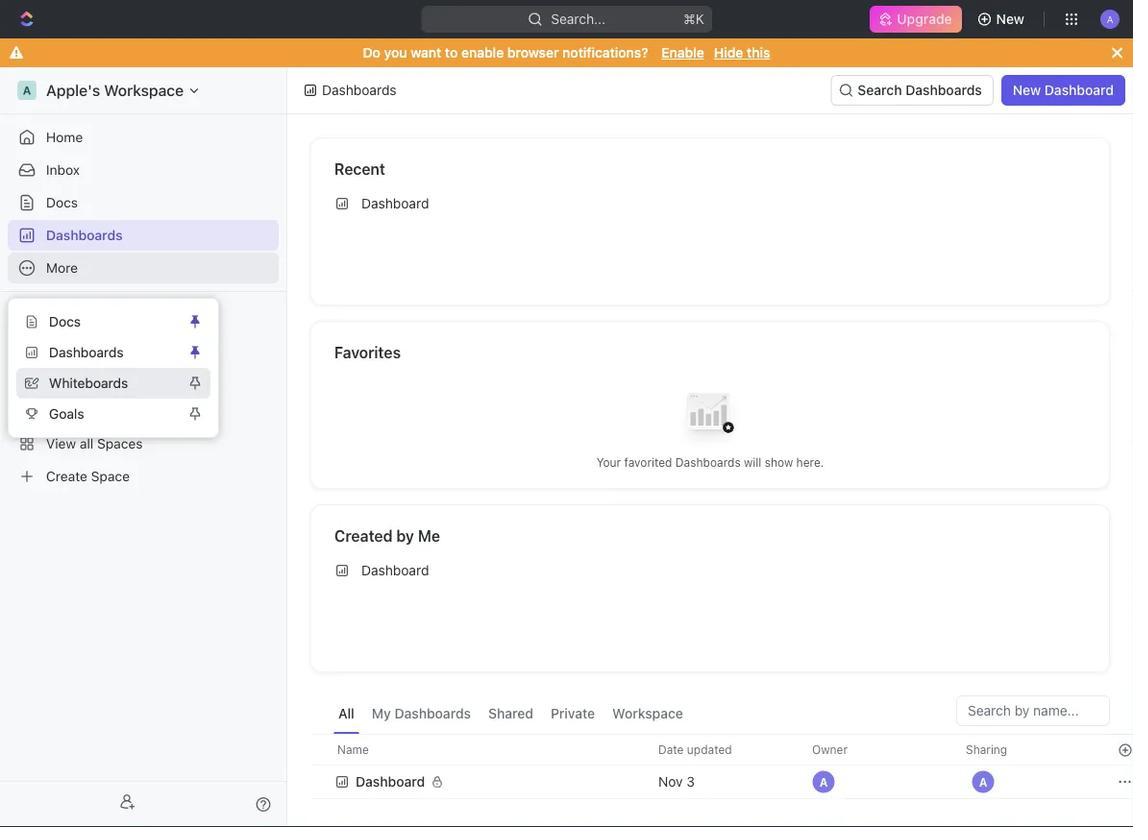 Task type: locate. For each thing, give the bounding box(es) containing it.
a inside button
[[979, 776, 988, 789]]

tree
[[8, 363, 279, 492]]

a down owner
[[820, 776, 828, 789]]

dashboards right my
[[395, 706, 471, 722]]

a for apple, , element in the a button
[[979, 776, 988, 789]]

created by me
[[335, 527, 440, 546]]

dashboards link inside sidebar navigation
[[8, 220, 279, 251]]

dashboard link for recent
[[327, 188, 1094, 219]]

1 vertical spatial favorites
[[335, 344, 401, 362]]

dashboard
[[1045, 82, 1114, 98], [361, 196, 429, 211], [361, 563, 429, 579], [356, 774, 425, 790]]

new right upgrade
[[997, 11, 1025, 27]]

owner
[[812, 744, 848, 757]]

docs for the topmost the docs link
[[46, 195, 78, 211]]

docs up spaces
[[49, 314, 81, 330]]

dashboard button
[[335, 763, 635, 802], [335, 763, 456, 802]]

0 vertical spatial docs
[[46, 195, 78, 211]]

to
[[445, 45, 458, 61]]

dashboards down do at left top
[[322, 82, 397, 98]]

0 vertical spatial dashboard link
[[327, 188, 1094, 219]]

you
[[384, 45, 407, 61]]

new down new button at the top of the page
[[1013, 82, 1041, 98]]

private button
[[546, 696, 600, 734]]

dashboards link
[[8, 220, 279, 251], [16, 337, 184, 368]]

docs down inbox
[[46, 195, 78, 211]]

1 dashboard link from the top
[[327, 188, 1094, 219]]

sharing
[[966, 744, 1008, 757]]

show
[[765, 456, 793, 470]]

this
[[747, 45, 770, 61]]

apple, , element down owner
[[812, 771, 835, 794]]

0 vertical spatial docs link
[[8, 187, 279, 218]]

docs link down "inbox" link
[[8, 187, 279, 218]]

dashboards up the whiteboards
[[49, 345, 124, 360]]

dashboards left will
[[676, 456, 741, 470]]

table
[[311, 734, 1133, 802]]

whiteboards link
[[16, 368, 184, 399]]

date updated button
[[647, 735, 744, 765]]

dashboards right 'search' at the right top of the page
[[906, 82, 982, 98]]

home
[[46, 129, 83, 145]]

favorites
[[15, 309, 66, 322], [335, 344, 401, 362]]

1 horizontal spatial apple, , element
[[972, 771, 995, 794]]

my dashboards button
[[367, 696, 476, 734]]

2 apple, , element from the left
[[972, 771, 995, 794]]

recent
[[335, 160, 385, 178]]

new for new dashboard
[[1013, 82, 1041, 98]]

date updated
[[658, 744, 732, 757]]

dashboards up more
[[46, 227, 123, 243]]

whiteboards
[[49, 375, 128, 391]]

want
[[411, 45, 442, 61]]

search dashboards button
[[831, 75, 994, 106]]

inbox link
[[8, 155, 279, 186]]

dashboards link up more 'dropdown button'
[[8, 220, 279, 251]]

favorited
[[624, 456, 672, 470]]

0 vertical spatial dashboards link
[[8, 220, 279, 251]]

by
[[396, 527, 414, 546]]

apple, , element
[[812, 771, 835, 794], [972, 771, 995, 794]]

docs
[[46, 195, 78, 211], [49, 314, 81, 330]]

more button
[[8, 253, 279, 284]]

nov 3
[[658, 774, 695, 790]]

new
[[997, 11, 1025, 27], [1013, 82, 1041, 98]]

0 vertical spatial new
[[997, 11, 1025, 27]]

tab list containing all
[[334, 696, 688, 734]]

1 vertical spatial new
[[1013, 82, 1041, 98]]

workspace button
[[608, 696, 688, 734]]

home link
[[8, 122, 279, 153]]

0 horizontal spatial favorites
[[15, 309, 66, 322]]

0 horizontal spatial apple, , element
[[812, 771, 835, 794]]

1 horizontal spatial a
[[979, 776, 988, 789]]

1 vertical spatial docs link
[[16, 307, 184, 337]]

1 vertical spatial docs
[[49, 314, 81, 330]]

1 a from the left
[[820, 776, 828, 789]]

1 vertical spatial dashboard link
[[327, 556, 1094, 586]]

inbox
[[46, 162, 80, 178]]

dashboards link up the whiteboards
[[16, 337, 184, 368]]

table containing dashboard
[[311, 734, 1133, 802]]

2 a from the left
[[979, 776, 988, 789]]

apple, , element down sharing
[[972, 771, 995, 794]]

2 row from the top
[[311, 763, 1133, 802]]

me
[[418, 527, 440, 546]]

docs inside sidebar navigation
[[46, 195, 78, 211]]

hide
[[714, 45, 743, 61]]

dashboard inside row
[[356, 774, 425, 790]]

0 vertical spatial favorites
[[15, 309, 66, 322]]

a
[[820, 776, 828, 789], [979, 776, 988, 789]]

favorites inside favorites button
[[15, 309, 66, 322]]

all
[[338, 706, 355, 722]]

docs link up whiteboards link
[[16, 307, 184, 337]]

docs for the bottom the docs link
[[49, 314, 81, 330]]

search
[[858, 82, 902, 98]]

row up the 3
[[311, 734, 1133, 766]]

1 row from the top
[[311, 734, 1133, 766]]

all button
[[334, 696, 359, 734]]

row down updated
[[311, 763, 1133, 802]]

0 horizontal spatial a
[[820, 776, 828, 789]]

dashboards
[[322, 82, 397, 98], [906, 82, 982, 98], [46, 227, 123, 243], [49, 345, 124, 360], [676, 456, 741, 470], [395, 706, 471, 722]]

docs link
[[8, 187, 279, 218], [16, 307, 184, 337]]

spaces
[[15, 341, 56, 355]]

new for new
[[997, 11, 1025, 27]]

new button
[[970, 4, 1036, 35]]

goals
[[49, 406, 84, 422]]

dashboard link
[[327, 188, 1094, 219], [327, 556, 1094, 586]]

search dashboards
[[858, 82, 982, 98]]

2 dashboard link from the top
[[327, 556, 1094, 586]]

a down sharing
[[979, 776, 988, 789]]

dashboard button down shared button
[[335, 763, 635, 802]]

⌘k
[[683, 11, 704, 27]]

tab list
[[334, 696, 688, 734]]

row
[[311, 734, 1133, 766], [311, 763, 1133, 802]]



Task type: describe. For each thing, give the bounding box(es) containing it.
private
[[551, 706, 595, 722]]

favorites button
[[8, 304, 74, 327]]

new dashboard button
[[1001, 75, 1126, 106]]

dashboard button down name
[[335, 763, 456, 802]]

dashboard inside button
[[1045, 82, 1114, 98]]

1 apple, , element from the left
[[812, 771, 835, 794]]

dashboards inside my dashboards button
[[395, 706, 471, 722]]

no favorited dashboards image
[[672, 378, 749, 455]]

tree inside sidebar navigation
[[8, 363, 279, 492]]

more
[[46, 260, 78, 276]]

a button
[[966, 765, 1001, 800]]

shared button
[[484, 696, 538, 734]]

workspace
[[612, 706, 683, 722]]

1 vertical spatial dashboards link
[[16, 337, 184, 368]]

row containing dashboard
[[311, 763, 1133, 802]]

dashboards inside sidebar navigation
[[46, 227, 123, 243]]

Search by name... text field
[[968, 697, 1118, 726]]

apple, , element inside a button
[[972, 771, 995, 794]]

notifications?
[[563, 45, 648, 61]]

upgrade
[[897, 11, 952, 27]]

your favorited dashboards will show here.
[[597, 456, 824, 470]]

1 horizontal spatial favorites
[[335, 344, 401, 362]]

will
[[744, 456, 762, 470]]

enable
[[662, 45, 704, 61]]

shared
[[488, 706, 533, 722]]

sidebar navigation
[[0, 67, 287, 828]]

a for 1st apple, , element
[[820, 776, 828, 789]]

row containing name
[[311, 734, 1133, 766]]

do you want to enable browser notifications? enable hide this
[[363, 45, 770, 61]]

name
[[337, 744, 369, 757]]

search...
[[551, 11, 606, 27]]

date
[[658, 744, 684, 757]]

upgrade link
[[870, 6, 962, 33]]

your
[[597, 456, 621, 470]]

created
[[335, 527, 393, 546]]

do
[[363, 45, 381, 61]]

updated
[[687, 744, 732, 757]]

enable
[[461, 45, 504, 61]]

3
[[687, 774, 695, 790]]

dashboards inside search dashboards button
[[906, 82, 982, 98]]

new dashboard
[[1013, 82, 1114, 98]]

my dashboards
[[372, 706, 471, 722]]

my
[[372, 706, 391, 722]]

here.
[[797, 456, 824, 470]]

browser
[[507, 45, 559, 61]]

goals link
[[16, 399, 184, 430]]

dashboard link for created by me
[[327, 556, 1094, 586]]

nov
[[658, 774, 683, 790]]



Task type: vqa. For each thing, say whether or not it's contained in the screenshot.
Gary Orlando's Workspace, , element
no



